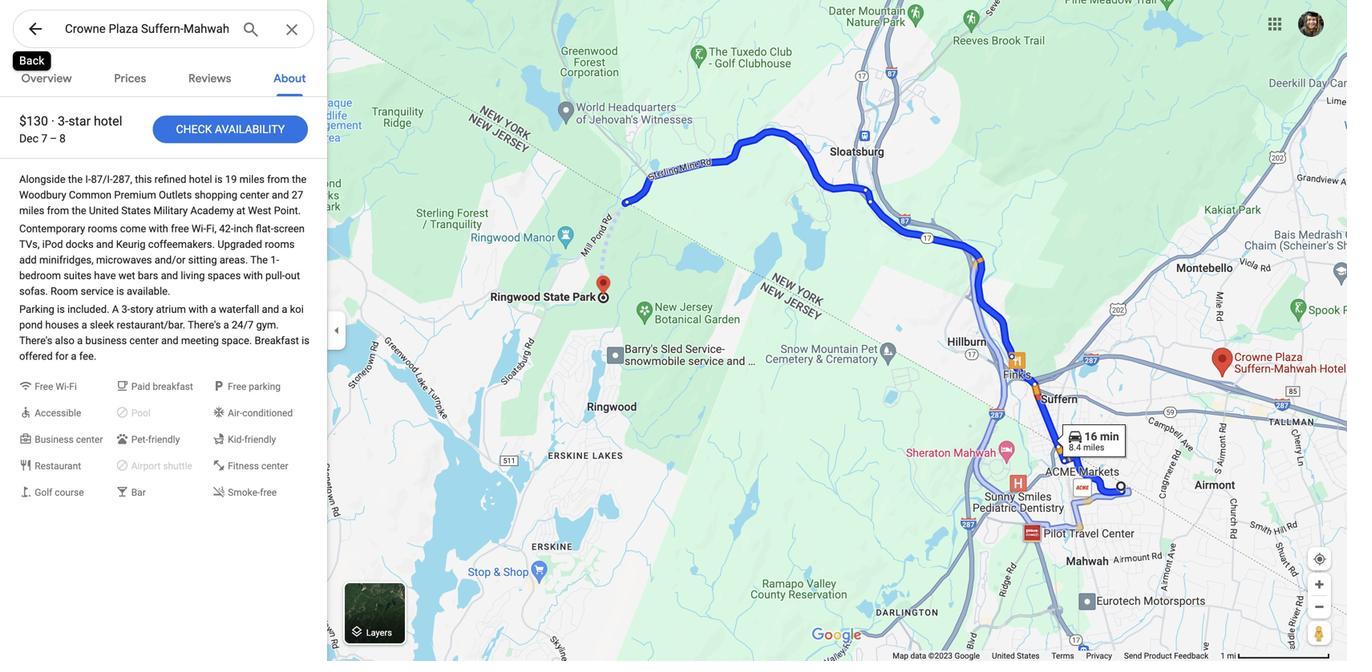 Task type: vqa. For each thing, say whether or not it's contained in the screenshot.
"40"
no



Task type: locate. For each thing, give the bounding box(es) containing it.
center inside fitness center available image
[[261, 460, 288, 472]]

and up the gym.
[[262, 303, 279, 315]]

1 horizontal spatial wi-
[[192, 223, 206, 235]]

0 horizontal spatial friendly
[[148, 434, 180, 445]]

1 vertical spatial from
[[47, 205, 69, 217]]

the
[[68, 173, 83, 185], [292, 173, 307, 185], [72, 205, 86, 217]]

pet-friendly
[[131, 434, 180, 445]]

koi
[[290, 303, 304, 315]]

hotel up shopping
[[189, 173, 212, 185]]

air-
[[228, 408, 243, 419]]

west
[[248, 205, 272, 217]]

states inside 'alongside the i-87/i-287, this refined hotel is 19 miles from the woodbury common premium outlets shopping center and 27 miles from the united states military academy at west point. contemporary rooms come with free wi-fi, 42-inch flat-screen tvs, ipod docks and keurig coffeemakers. upgraded rooms add minifridges, microwaves and/or sitting areas. the 1- bedroom suites have wet bars and living spaces with pull-out sofas. room service is available. parking is included. a 3-story atrium with a waterfall and a koi pond houses a sleek restaurant/bar. there's a 24/7 gym. there's also a business center and meeting space. breakfast is offered for a fee.'
[[121, 205, 151, 217]]

map
[[893, 651, 909, 661]]

is up the houses
[[57, 303, 65, 315]]

friendly for pet-
[[148, 434, 180, 445]]

wet
[[119, 270, 135, 282]]

center up smoke-free available image
[[261, 460, 288, 472]]

states down 'premium'
[[121, 205, 151, 217]]

1
[[1221, 651, 1226, 661]]

friendly up airport shuttle unavailable image
[[148, 434, 180, 445]]


[[26, 17, 45, 41]]

free wi-fi available image
[[19, 379, 113, 393]]

1 vertical spatial united
[[992, 651, 1015, 661]]

and left "27"
[[272, 189, 289, 201]]

included.
[[67, 303, 110, 315]]

kid-friendly
[[228, 434, 276, 445]]

hotel inside 'alongside the i-87/i-287, this refined hotel is 19 miles from the woodbury common premium outlets shopping center and 27 miles from the united states military academy at west point. contemporary rooms come with free wi-fi, 42-inch flat-screen tvs, ipod docks and keurig coffeemakers. upgraded rooms add minifridges, microwaves and/or sitting areas. the 1- bedroom suites have wet bars and living spaces with pull-out sofas. room service is available. parking is included. a 3-story atrium with a waterfall and a koi pond houses a sleek restaurant/bar. there's a 24/7 gym. there's also a business center and meeting space. breakfast is offered for a fee.'
[[189, 173, 212, 185]]

docks
[[66, 238, 94, 250]]

2 friendly from the left
[[244, 434, 276, 445]]

is down wet
[[116, 285, 124, 297]]

tab list
[[0, 58, 327, 96]]

0 vertical spatial from
[[267, 173, 289, 185]]

accessible available image
[[19, 406, 113, 420]]

0 horizontal spatial wi-
[[56, 381, 69, 392]]

there's up offered at the left of the page
[[19, 335, 52, 347]]

1 friendly from the left
[[148, 434, 180, 445]]

0 vertical spatial wi-
[[192, 223, 206, 235]]

1 horizontal spatial hotel
[[189, 173, 212, 185]]

None field
[[65, 19, 229, 39]]

0 vertical spatial 3-
[[58, 114, 69, 129]]

free left fi
[[35, 381, 53, 392]]

gym.
[[256, 319, 279, 331]]

free up air-
[[228, 381, 247, 392]]

0 vertical spatial rooms
[[88, 223, 118, 235]]

0 vertical spatial states
[[121, 205, 151, 217]]

1 horizontal spatial free
[[260, 487, 277, 498]]

united states
[[992, 651, 1040, 661]]

1 horizontal spatial with
[[189, 303, 208, 315]]

rooms
[[88, 223, 118, 235], [265, 238, 295, 250]]

rooms up 1-
[[265, 238, 295, 250]]

2 vertical spatial with
[[189, 303, 208, 315]]

0 horizontal spatial from
[[47, 205, 69, 217]]

restaurant available image
[[19, 459, 113, 473]]

2 free from the left
[[228, 381, 247, 392]]

free for free wi-fi
[[35, 381, 53, 392]]

smoke-free available image
[[213, 485, 306, 499]]

and
[[272, 189, 289, 201], [96, 238, 113, 250], [161, 270, 178, 282], [262, 303, 279, 315], [161, 335, 179, 347]]

course
[[55, 487, 84, 498]]

business center available image
[[19, 432, 113, 446]]

miles right 19
[[240, 173, 265, 185]]

 layers
[[350, 623, 392, 641]]

1 vertical spatial free
[[260, 487, 277, 498]]

1 vertical spatial wi-
[[56, 381, 69, 392]]

google account: giulia masi  
(giulia.masi@adept.ai) image
[[1299, 11, 1325, 37]]

map data ©2023 google
[[893, 651, 980, 661]]

rooms up docks
[[88, 223, 118, 235]]

this
[[135, 173, 152, 185]]

with down military
[[149, 223, 168, 235]]

with right atrium at the top left
[[189, 303, 208, 315]]

free inside image
[[260, 487, 277, 498]]

footer containing map data ©2023 google
[[893, 651, 1221, 661]]

kid-friendly available image
[[213, 432, 306, 446]]

1 horizontal spatial united
[[992, 651, 1015, 661]]

bar available image
[[116, 485, 209, 499]]

free down fitness center
[[260, 487, 277, 498]]

0 horizontal spatial states
[[121, 205, 151, 217]]

center up restaurant available image
[[76, 434, 103, 445]]

Crowne Plaza Suffern-Mahwah Hotel… field
[[13, 10, 314, 49]]

keurig
[[116, 238, 146, 250]]

waterfall
[[219, 303, 259, 315]]

1 vertical spatial rooms
[[265, 238, 295, 250]]

0 horizontal spatial free
[[171, 223, 189, 235]]

and/or
[[155, 254, 186, 266]]

and down 'restaurant/bar.'
[[161, 335, 179, 347]]

miles
[[240, 173, 265, 185], [19, 205, 44, 217]]

crowne plaza suffern-mahwah hotel & conference center, an ihg hotel. koi lounge & flagstone restaurant main content
[[0, 58, 327, 661]]

0 horizontal spatial there's
[[19, 335, 52, 347]]

airport
[[131, 460, 161, 472]]

free
[[171, 223, 189, 235], [260, 487, 277, 498]]

0 vertical spatial miles
[[240, 173, 265, 185]]

wi- down academy
[[192, 223, 206, 235]]

mi
[[1228, 651, 1237, 661]]

wi- up accessible available image
[[56, 381, 69, 392]]

is left 19
[[215, 173, 223, 185]]

0 horizontal spatial free
[[35, 381, 53, 392]]

privacy button
[[1087, 651, 1113, 661]]

and up the "microwaves"
[[96, 238, 113, 250]]

with down the
[[243, 270, 263, 282]]

a
[[211, 303, 216, 315], [282, 303, 288, 315], [82, 319, 87, 331], [224, 319, 229, 331], [77, 335, 83, 347], [71, 350, 77, 362]]

1 horizontal spatial friendly
[[244, 434, 276, 445]]

center up west
[[240, 189, 269, 201]]

3- inside 'alongside the i-87/i-287, this refined hotel is 19 miles from the woodbury common premium outlets shopping center and 27 miles from the united states military academy at west point. contemporary rooms come with free wi-fi, 42-inch flat-screen tvs, ipod docks and keurig coffeemakers. upgraded rooms add minifridges, microwaves and/or sitting areas. the 1- bedroom suites have wet bars and living spaces with pull-out sofas. room service is available. parking is included. a 3-story atrium with a waterfall and a koi pond houses a sleek restaurant/bar. there's a 24/7 gym. there's also a business center and meeting space. breakfast is offered for a fee.'
[[121, 303, 130, 315]]

areas.
[[220, 254, 248, 266]]

states left terms button
[[1017, 651, 1040, 661]]

3- right a
[[121, 303, 130, 315]]

google
[[955, 651, 980, 661]]

inch
[[234, 223, 253, 235]]

0 horizontal spatial miles
[[19, 205, 44, 217]]

miles down woodbury
[[19, 205, 44, 217]]

wi- inside 'alongside the i-87/i-287, this refined hotel is 19 miles from the woodbury common premium outlets shopping center and 27 miles from the united states military academy at west point. contemporary rooms come with free wi-fi, 42-inch flat-screen tvs, ipod docks and keurig coffeemakers. upgraded rooms add minifridges, microwaves and/or sitting areas. the 1- bedroom suites have wet bars and living spaces with pull-out sofas. room service is available. parking is included. a 3-story atrium with a waterfall and a koi pond houses a sleek restaurant/bar. there's a 24/7 gym. there's also a business center and meeting space. breakfast is offered for a fee.'
[[192, 223, 206, 235]]

$130 · 3-star hotel dec 7 – 8
[[19, 114, 122, 145]]

united down common
[[89, 205, 119, 217]]

reviews button
[[176, 58, 244, 96]]

free
[[35, 381, 53, 392], [228, 381, 247, 392]]

conditioned
[[243, 408, 293, 419]]

united
[[89, 205, 119, 217], [992, 651, 1015, 661]]

kid-
[[228, 434, 244, 445]]

1 vertical spatial with
[[243, 270, 263, 282]]

free up coffeemakers.
[[171, 223, 189, 235]]

come
[[120, 223, 146, 235]]

3- right ·
[[58, 114, 69, 129]]

1 vertical spatial 3-
[[121, 303, 130, 315]]

1 vertical spatial states
[[1017, 651, 1040, 661]]

from up the point.
[[267, 173, 289, 185]]

1 mi button
[[1221, 651, 1331, 661]]

out
[[285, 270, 300, 282]]

0 vertical spatial hotel
[[94, 114, 122, 129]]

air-conditioned
[[228, 408, 293, 419]]

golf course
[[35, 487, 84, 498]]

hotel right "star"
[[94, 114, 122, 129]]

0 horizontal spatial 3-
[[58, 114, 69, 129]]

overview
[[21, 71, 72, 86]]

footer
[[893, 651, 1221, 661]]

business center
[[35, 434, 103, 445]]

fitness
[[228, 460, 259, 472]]

prices button
[[101, 58, 159, 96]]

0 vertical spatial free
[[171, 223, 189, 235]]

bars
[[138, 270, 158, 282]]

feedback
[[1175, 651, 1209, 661]]

refined
[[155, 173, 186, 185]]

states inside united states button
[[1017, 651, 1040, 661]]

united right the google
[[992, 651, 1015, 661]]

fi,
[[206, 223, 217, 235]]

free for free parking
[[228, 381, 247, 392]]

friendly inside 'image'
[[148, 434, 180, 445]]

2 horizontal spatial with
[[243, 270, 263, 282]]

friendly inside image
[[244, 434, 276, 445]]

free parking available image
[[213, 379, 306, 393]]

screen
[[274, 223, 305, 235]]

shopping
[[195, 189, 238, 201]]

bedroom
[[19, 270, 61, 282]]

287,
[[113, 173, 132, 185]]

available.
[[127, 285, 170, 297]]

friendly up fitness center available image
[[244, 434, 276, 445]]

0 horizontal spatial united
[[89, 205, 119, 217]]

friendly
[[148, 434, 180, 445], [244, 434, 276, 445]]

1 vertical spatial hotel
[[189, 173, 212, 185]]

also
[[55, 335, 75, 347]]

1 horizontal spatial free
[[228, 381, 247, 392]]

a left 24/7
[[224, 319, 229, 331]]

point.
[[274, 205, 301, 217]]

1 horizontal spatial states
[[1017, 651, 1040, 661]]

center down 'restaurant/bar.'
[[129, 335, 159, 347]]

there's up meeting
[[188, 319, 221, 331]]

1 vertical spatial there's
[[19, 335, 52, 347]]

a left waterfall
[[211, 303, 216, 315]]

friendly for kid-
[[244, 434, 276, 445]]

1 horizontal spatial 3-
[[121, 303, 130, 315]]

microwaves
[[96, 254, 152, 266]]

0 horizontal spatial with
[[149, 223, 168, 235]]

0 horizontal spatial hotel
[[94, 114, 122, 129]]

terms
[[1052, 651, 1075, 661]]

tab list containing overview
[[0, 58, 327, 96]]

there's
[[188, 319, 221, 331], [19, 335, 52, 347]]

with
[[149, 223, 168, 235], [243, 270, 263, 282], [189, 303, 208, 315]]

states
[[121, 205, 151, 217], [1017, 651, 1040, 661]]

1 free from the left
[[35, 381, 53, 392]]

from up contemporary
[[47, 205, 69, 217]]

restaurant
[[35, 460, 81, 472]]

reviews
[[189, 71, 231, 86]]

0 vertical spatial united
[[89, 205, 119, 217]]

breakfast
[[255, 335, 299, 347]]

1 horizontal spatial there's
[[188, 319, 221, 331]]



Task type: describe. For each thing, give the bounding box(es) containing it.
27
[[292, 189, 303, 201]]

free parking
[[228, 381, 281, 392]]

atrium
[[156, 303, 186, 315]]

airport shuttle unavailable image
[[116, 459, 209, 473]]

©2023
[[929, 651, 953, 661]]

 search field
[[13, 10, 314, 51]]

premium
[[114, 189, 156, 201]]

zoom in image
[[1314, 578, 1326, 590]]

parking
[[19, 303, 54, 315]]

check availability link
[[153, 110, 308, 148]]

united states button
[[992, 651, 1040, 661]]

sitting
[[188, 254, 217, 266]]

1 vertical spatial miles
[[19, 205, 44, 217]]

i-
[[85, 173, 91, 185]]

layers
[[366, 628, 392, 638]]

tvs,
[[19, 238, 40, 250]]

free inside 'alongside the i-87/i-287, this refined hotel is 19 miles from the woodbury common premium outlets shopping center and 27 miles from the united states military academy at west point. contemporary rooms come with free wi-fi, 42-inch flat-screen tvs, ipod docks and keurig coffeemakers. upgraded rooms add minifridges, microwaves and/or sitting areas. the 1- bedroom suites have wet bars and living spaces with pull-out sofas. room service is available. parking is included. a 3-story atrium with a waterfall and a koi pond houses a sleek restaurant/bar. there's a 24/7 gym. there's also a business center and meeting space. breakfast is offered for a fee.'
[[171, 223, 189, 235]]

0 vertical spatial with
[[149, 223, 168, 235]]

a
[[112, 303, 119, 315]]

fi
[[69, 381, 77, 392]]

show street view coverage image
[[1308, 621, 1332, 645]]

is right breakfast
[[302, 335, 310, 347]]

spaces
[[208, 270, 241, 282]]

hotel inside $130 · 3-star hotel dec 7 – 8
[[94, 114, 122, 129]]

availability
[[215, 123, 285, 136]]

sofas.
[[19, 285, 48, 297]]

pool unavailable image
[[116, 406, 209, 420]]

at
[[236, 205, 246, 217]]

golf course available image
[[19, 485, 113, 499]]

footer inside google maps element
[[893, 651, 1221, 661]]

a left koi
[[282, 303, 288, 315]]

parking
[[249, 381, 281, 392]]

1 mi
[[1221, 651, 1237, 661]]

air-conditioned available image
[[213, 406, 306, 420]]

about button
[[261, 58, 319, 96]]

check availability
[[176, 123, 285, 136]]

woodbury
[[19, 189, 66, 201]]

$130
[[19, 114, 48, 129]]

paid
[[131, 381, 150, 392]]

a right also
[[77, 335, 83, 347]]

paid breakfast
[[131, 381, 193, 392]]

living
[[181, 270, 205, 282]]

42-
[[219, 223, 234, 235]]

airport shuttle
[[131, 460, 192, 472]]

fitness center available image
[[213, 459, 306, 473]]

the down common
[[72, 205, 86, 217]]

privacy
[[1087, 651, 1113, 661]]

free wi-fi
[[35, 381, 77, 392]]

3- inside $130 · 3-star hotel dec 7 – 8
[[58, 114, 69, 129]]

none field inside crowne plaza suffern-mahwah hotel… field
[[65, 19, 229, 39]]

pond
[[19, 319, 43, 331]]

pet-friendly available image
[[116, 432, 209, 446]]

ipod
[[42, 238, 63, 250]]

7 – 8
[[41, 132, 66, 145]]

a down included.
[[82, 319, 87, 331]]

0 horizontal spatial rooms
[[88, 223, 118, 235]]

terms button
[[1052, 651, 1075, 661]]

google maps element
[[0, 0, 1348, 661]]

coffeemakers.
[[148, 238, 215, 250]]

0 vertical spatial there's
[[188, 319, 221, 331]]

zoom out image
[[1314, 601, 1326, 613]]

restaurant/bar.
[[117, 319, 185, 331]]

have
[[94, 270, 116, 282]]

1 horizontal spatial rooms
[[265, 238, 295, 250]]

united inside button
[[992, 651, 1015, 661]]

outlets
[[159, 189, 192, 201]]

for
[[55, 350, 68, 362]]

fitness center
[[228, 460, 288, 472]]


[[350, 623, 364, 641]]

·
[[51, 114, 55, 129]]

add
[[19, 254, 37, 266]]

tab list inside google maps element
[[0, 58, 327, 96]]

meeting
[[181, 335, 219, 347]]

golf
[[35, 487, 52, 498]]

and down and/or
[[161, 270, 178, 282]]

product
[[1145, 651, 1173, 661]]

alongside
[[19, 173, 65, 185]]

 button
[[13, 10, 58, 51]]

houses
[[45, 319, 79, 331]]

pull-
[[266, 270, 285, 282]]

send
[[1125, 651, 1143, 661]]

united inside 'alongside the i-87/i-287, this refined hotel is 19 miles from the woodbury common premium outlets shopping center and 27 miles from the united states military academy at west point. contemporary rooms come with free wi-fi, 42-inch flat-screen tvs, ipod docks and keurig coffeemakers. upgraded rooms add minifridges, microwaves and/or sitting areas. the 1- bedroom suites have wet bars and living spaces with pull-out sofas. room service is available. parking is included. a 3-story atrium with a waterfall and a koi pond houses a sleek restaurant/bar. there's a 24/7 gym. there's also a business center and meeting space. breakfast is offered for a fee.'
[[89, 205, 119, 217]]

accessible
[[35, 408, 81, 419]]

story
[[130, 303, 153, 315]]

flat-
[[256, 223, 274, 235]]

service
[[81, 285, 114, 297]]

contemporary
[[19, 223, 85, 235]]

wi- inside image
[[56, 381, 69, 392]]

minifridges,
[[39, 254, 94, 266]]

paid breakfast available image
[[116, 379, 209, 393]]

smoke-free
[[228, 487, 277, 498]]

1 horizontal spatial miles
[[240, 173, 265, 185]]

suites
[[64, 270, 92, 282]]

collapse side panel image
[[328, 322, 346, 339]]

breakfast
[[153, 381, 193, 392]]

space.
[[221, 335, 252, 347]]

common
[[69, 189, 112, 201]]

bar
[[131, 487, 146, 498]]

1-
[[271, 254, 279, 266]]

shuttle
[[163, 460, 192, 472]]

pet-
[[131, 434, 148, 445]]

about
[[274, 71, 306, 86]]

a right for
[[71, 350, 77, 362]]

show your location image
[[1313, 552, 1328, 566]]

1 horizontal spatial from
[[267, 173, 289, 185]]

military
[[154, 205, 188, 217]]

star
[[69, 114, 91, 129]]

87/i-
[[91, 173, 113, 185]]

center inside business center available image
[[76, 434, 103, 445]]

the up "27"
[[292, 173, 307, 185]]

the left "i-"
[[68, 173, 83, 185]]

academy
[[190, 205, 234, 217]]

the
[[250, 254, 268, 266]]

room
[[51, 285, 78, 297]]

data
[[911, 651, 927, 661]]

fee.
[[79, 350, 96, 362]]

pool
[[131, 408, 151, 419]]



